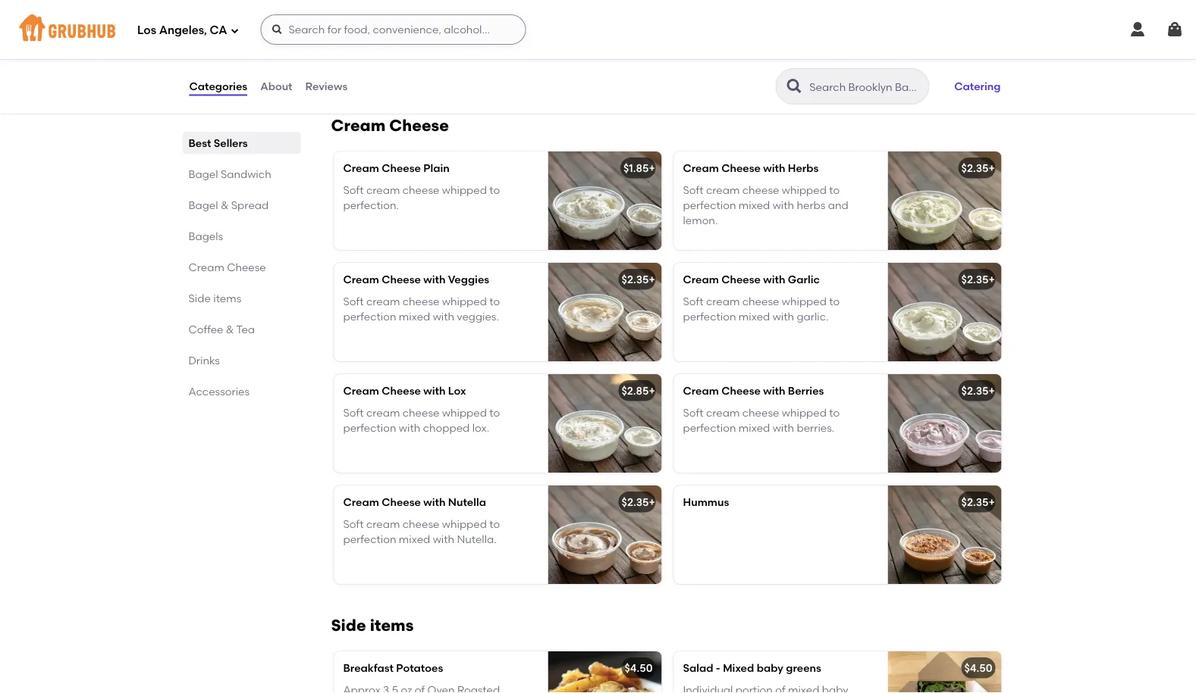 Task type: locate. For each thing, give the bounding box(es) containing it.
cream cheese with veggies
[[343, 274, 489, 286]]

perfection for soft cream cheese whipped to perfection with chopped lox.
[[343, 422, 396, 435]]

whipped up herbs at the right top of the page
[[782, 184, 827, 196]]

whipped inside soft cream cheese whipped to perfection with chopped lox.
[[442, 407, 487, 419]]

mixed down cream cheese with veggies
[[399, 310, 430, 323]]

perfection down cream cheese with veggies
[[343, 310, 396, 323]]

soft up the lemon.
[[683, 184, 703, 196]]

cheese for cream cheese with berries
[[721, 385, 761, 398]]

1 horizontal spatial side items
[[331, 617, 414, 636]]

ca
[[210, 24, 227, 37]]

whipped inside the 'soft cream cheese whipped to perfection.'
[[442, 184, 487, 196]]

cheese inside the 'soft cream cheese whipped to perfection.'
[[403, 184, 439, 196]]

cheese inside soft cream cheese whipped to perfection with chopped lox.
[[403, 407, 439, 419]]

+ for soft cream cheese whipped to perfection mixed with berries.
[[989, 385, 995, 398]]

perfection down 'cream cheese with berries' at the right bottom of page
[[683, 422, 736, 435]]

1 vertical spatial side
[[331, 617, 366, 636]]

cheese for cream cheese with herbs
[[742, 184, 779, 196]]

mixed down cream cheese with garlic
[[739, 310, 770, 323]]

soft for soft cream cheese whipped to perfection with chopped lox.
[[343, 407, 364, 419]]

& for spread
[[221, 199, 229, 212]]

cheese for cream cheese with garlic
[[742, 295, 779, 308]]

0 horizontal spatial cream cheese
[[188, 261, 266, 274]]

cream inside the 'soft cream cheese whipped to perfection.'
[[366, 184, 400, 196]]

search icon image
[[785, 77, 803, 96]]

cheese for cream cheese with lox
[[382, 385, 421, 398]]

1 horizontal spatial svg image
[[271, 24, 283, 36]]

cream inside soft cream cheese whipped to perfection mixed with berries.
[[706, 407, 740, 419]]

soft down cream cheese with nutella
[[343, 518, 364, 531]]

to inside soft cream cheese whipped to perfection with chopped lox.
[[489, 407, 500, 419]]

soft down cream cheese with garlic
[[683, 295, 703, 308]]

mixed inside soft cream cheese whipped to perfection mixed with nutella.
[[399, 533, 430, 546]]

cream cheese plain image
[[548, 152, 662, 250]]

$2.35 +
[[961, 162, 995, 175], [622, 274, 655, 286], [961, 274, 995, 286], [961, 385, 995, 398], [622, 497, 655, 509], [961, 497, 995, 509]]

cheese inside soft cream cheese whipped to perfection mixed with berries.
[[742, 407, 779, 419]]

$1.85
[[623, 162, 649, 175]]

soft for soft cream cheese whipped to perfection.
[[343, 184, 364, 196]]

1 vertical spatial cream cheese
[[188, 261, 266, 274]]

cheese down cream cheese with herbs
[[742, 184, 779, 196]]

with
[[409, 18, 431, 31], [763, 162, 785, 175], [773, 199, 794, 212], [423, 274, 446, 286], [763, 274, 785, 286], [433, 310, 454, 323], [773, 310, 794, 323], [423, 385, 446, 398], [763, 385, 785, 398], [399, 422, 420, 435], [773, 422, 794, 435], [423, 497, 446, 509], [433, 533, 454, 546]]

cheese inside soft cream cheese whipped to perfection mixed with herbs and lemon.
[[742, 184, 779, 196]]

to inside soft cream cheese whipped to perfection mixed with berries.
[[829, 407, 840, 419]]

&
[[221, 199, 229, 212], [226, 323, 234, 336]]

to
[[489, 184, 500, 196], [829, 184, 840, 196], [489, 295, 500, 308], [829, 295, 840, 308], [489, 407, 500, 419], [829, 407, 840, 419], [489, 518, 500, 531]]

soft down cream cheese with veggies
[[343, 295, 364, 308]]

with left a
[[409, 18, 431, 31]]

to for soft cream cheese whipped to perfection.
[[489, 184, 500, 196]]

$2.35
[[961, 162, 989, 175], [622, 274, 649, 286], [961, 274, 989, 286], [961, 385, 989, 398], [622, 497, 649, 509], [961, 497, 989, 509]]

bagel inside "tab"
[[188, 199, 218, 212]]

mixed inside soft cream cheese whipped to perfection mixed with garlic.
[[739, 310, 770, 323]]

soft inside soft cream cheese whipped to perfection mixed with herbs and lemon.
[[683, 184, 703, 196]]

bagel down best at the top
[[188, 168, 218, 181]]

cream down cream cheese with nutella
[[366, 518, 400, 531]]

cream down cream cheese with garlic
[[706, 295, 740, 308]]

reviews button
[[305, 59, 348, 114]]

1 horizontal spatial items
[[370, 617, 414, 636]]

soft down cream cheese with lox
[[343, 407, 364, 419]]

herbs
[[797, 199, 825, 212]]

1 vertical spatial &
[[226, 323, 234, 336]]

1 vertical spatial svg image
[[633, 56, 651, 75]]

categories
[[189, 80, 247, 93]]

cheese for cream cheese with veggies
[[403, 295, 439, 308]]

cheese
[[403, 184, 439, 196], [742, 184, 779, 196], [403, 295, 439, 308], [742, 295, 779, 308], [403, 407, 439, 419], [742, 407, 779, 419], [403, 518, 439, 531]]

side items up coffee & tea
[[188, 292, 241, 305]]

cheese down cream cheese with lox
[[403, 407, 439, 419]]

cheese for cream cheese plain
[[403, 184, 439, 196]]

cream cheese with garlic image
[[888, 263, 1001, 362]]

perfection inside soft cream cheese whipped to perfection mixed with garlic.
[[683, 310, 736, 323]]

perfection down cream cheese with garlic
[[683, 310, 736, 323]]

whipped for cream cheese with herbs
[[782, 184, 827, 196]]

whipped inside soft cream cheese whipped to perfection mixed with berries.
[[782, 407, 827, 419]]

cream up the lemon.
[[683, 162, 719, 175]]

0 vertical spatial side
[[188, 292, 211, 305]]

1 vertical spatial items
[[370, 617, 414, 636]]

to inside soft cream cheese whipped to perfection mixed with herbs and lemon.
[[829, 184, 840, 196]]

perfection up the lemon.
[[683, 199, 736, 212]]

cream cheese with herbs
[[683, 162, 819, 175]]

whipped up nutella.
[[442, 518, 487, 531]]

herbs
[[788, 162, 819, 175]]

cream inside soft cream cheese whipped to perfection mixed with veggies.
[[366, 295, 400, 308]]

with left herbs at the right top of the page
[[773, 199, 794, 212]]

1 vertical spatial bagel
[[188, 199, 218, 212]]

1 horizontal spatial $4.50
[[964, 663, 992, 676]]

soft down 'cream cheese with berries' at the right bottom of page
[[683, 407, 703, 419]]

cream up soft cream cheese whipped to perfection mixed with nutella.
[[343, 497, 379, 509]]

bagel
[[188, 168, 218, 181], [188, 199, 218, 212]]

about
[[260, 80, 292, 93]]

mixed inside soft cream cheese whipped to perfection mixed with veggies.
[[399, 310, 430, 323]]

bagel sandwich tab
[[188, 166, 295, 182]]

mixed for veggies.
[[399, 310, 430, 323]]

cheese down plain
[[403, 184, 439, 196]]

cheese up soft cream cheese whipped to perfection mixed with nutella.
[[382, 497, 421, 509]]

with up soft cream cheese whipped to perfection mixed with nutella.
[[423, 497, 446, 509]]

0 vertical spatial &
[[221, 199, 229, 212]]

to inside soft cream cheese whipped to perfection mixed with veggies.
[[489, 295, 500, 308]]

with left veggies. at the left top of the page
[[433, 310, 454, 323]]

onion bagel with a slice of mild cheddar.
[[343, 18, 503, 47]]

cheese up soft cream cheese whipped to perfection mixed with berries. at right
[[721, 385, 761, 398]]

cream down bagels
[[188, 261, 224, 274]]

soft for soft cream cheese whipped to perfection mixed with berries.
[[683, 407, 703, 419]]

cheese down cream cheese with garlic
[[742, 295, 779, 308]]

0 vertical spatial items
[[213, 292, 241, 305]]

cream cheese plain
[[343, 162, 450, 175]]

main navigation navigation
[[0, 0, 1196, 59]]

$2.85
[[621, 385, 649, 398]]

$4.50
[[625, 663, 653, 676], [964, 663, 992, 676]]

cream cheese up cream cheese plain
[[331, 116, 449, 136]]

mixed down cream cheese with herbs
[[739, 199, 770, 212]]

bagel up bagels
[[188, 199, 218, 212]]

bagel inside tab
[[188, 168, 218, 181]]

nutella
[[448, 497, 486, 509]]

garlic
[[788, 274, 820, 286]]

cream cheese with garlic
[[683, 274, 820, 286]]

and
[[828, 199, 848, 212]]

soft inside soft cream cheese whipped to perfection mixed with nutella.
[[343, 518, 364, 531]]

cheese inside soft cream cheese whipped to perfection mixed with nutella.
[[403, 518, 439, 531]]

0 horizontal spatial $4.50
[[625, 663, 653, 676]]

cream
[[331, 116, 385, 136], [343, 162, 379, 175], [683, 162, 719, 175], [188, 261, 224, 274], [343, 274, 379, 286], [683, 274, 719, 286], [343, 385, 379, 398], [683, 385, 719, 398], [343, 497, 379, 509]]

whipped up veggies. at the left top of the page
[[442, 295, 487, 308]]

cheese up soft cream cheese whipped to perfection with chopped lox.
[[382, 385, 421, 398]]

soft cream cheese whipped to perfection mixed with nutella.
[[343, 518, 500, 546]]

bagels tab
[[188, 228, 295, 244]]

cream for soft cream cheese whipped to perfection mixed with garlic.
[[706, 295, 740, 308]]

with left nutella.
[[433, 533, 454, 546]]

of
[[468, 18, 478, 31]]

whipped down plain
[[442, 184, 487, 196]]

cream cheese with herbs image
[[888, 152, 1001, 250]]

items up coffee & tea
[[213, 292, 241, 305]]

0 horizontal spatial side items
[[188, 292, 241, 305]]

soft
[[343, 184, 364, 196], [683, 184, 703, 196], [343, 295, 364, 308], [683, 295, 703, 308], [343, 407, 364, 419], [683, 407, 703, 419], [343, 518, 364, 531]]

perfection for soft cream cheese whipped to perfection mixed with herbs and lemon.
[[683, 199, 736, 212]]

cream
[[366, 184, 400, 196], [706, 184, 740, 196], [366, 295, 400, 308], [706, 295, 740, 308], [366, 407, 400, 419], [706, 407, 740, 419], [366, 518, 400, 531]]

Search Brooklyn Bagel Bakery search field
[[808, 80, 924, 94]]

with left the garlic.
[[773, 310, 794, 323]]

cream inside tab
[[188, 261, 224, 274]]

with left herbs
[[763, 162, 785, 175]]

a
[[433, 18, 440, 31]]

cream right $2.85 +
[[683, 385, 719, 398]]

coffee
[[188, 323, 223, 336]]

cheddar.
[[343, 34, 389, 47]]

cheese down cream cheese with veggies
[[403, 295, 439, 308]]

cream cheese
[[331, 116, 449, 136], [188, 261, 266, 274]]

perfection.
[[343, 199, 399, 212]]

items
[[213, 292, 241, 305], [370, 617, 414, 636]]

soft inside the 'soft cream cheese whipped to perfection.'
[[343, 184, 364, 196]]

with inside onion bagel with a slice of mild cheddar.
[[409, 18, 431, 31]]

best sellers tab
[[188, 135, 295, 151]]

perfection down cream cheese with lox
[[343, 422, 396, 435]]

cheese down 'cream cheese with berries' at the right bottom of page
[[742, 407, 779, 419]]

soft cream cheese whipped to perfection mixed with garlic.
[[683, 295, 840, 323]]

svg image inside main navigation navigation
[[1129, 20, 1147, 39]]

svg image
[[1166, 20, 1184, 39], [271, 24, 283, 36], [230, 26, 239, 35]]

0 vertical spatial cream cheese
[[331, 116, 449, 136]]

mixed down 'cream cheese with berries' at the right bottom of page
[[739, 422, 770, 435]]

side up breakfast
[[331, 617, 366, 636]]

whipped inside soft cream cheese whipped to perfection mixed with garlic.
[[782, 295, 827, 308]]

$2.35 for soft cream cheese whipped to perfection mixed with veggies.
[[622, 274, 649, 286]]

cheese down cream cheese with nutella
[[403, 518, 439, 531]]

cream for cream cheese plain
[[343, 162, 379, 175]]

0 vertical spatial svg image
[[1129, 20, 1147, 39]]

bagels
[[188, 230, 223, 243]]

0 horizontal spatial svg image
[[633, 56, 651, 75]]

lox
[[448, 385, 466, 398]]

cream down cream cheese with veggies
[[366, 295, 400, 308]]

0 horizontal spatial side
[[188, 292, 211, 305]]

side items up breakfast
[[331, 617, 414, 636]]

cheese up soft cream cheese whipped to perfection mixed with garlic.
[[721, 274, 761, 286]]

& left the tea
[[226, 323, 234, 336]]

soft for soft cream cheese whipped to perfection mixed with herbs and lemon.
[[683, 184, 703, 196]]

side
[[188, 292, 211, 305], [331, 617, 366, 636]]

+
[[649, 162, 655, 175], [989, 162, 995, 175], [649, 274, 655, 286], [989, 274, 995, 286], [649, 385, 655, 398], [989, 385, 995, 398], [649, 497, 655, 509], [989, 497, 995, 509]]

perfection inside soft cream cheese whipped to perfection mixed with veggies.
[[343, 310, 396, 323]]

cream inside soft cream cheese whipped to perfection mixed with garlic.
[[706, 295, 740, 308]]

2 bagel from the top
[[188, 199, 218, 212]]

hummus
[[683, 497, 729, 509]]

with left chopped at the left of the page
[[399, 422, 420, 435]]

cheese inside soft cream cheese whipped to perfection mixed with garlic.
[[742, 295, 779, 308]]

whipped inside soft cream cheese whipped to perfection mixed with veggies.
[[442, 295, 487, 308]]

$2.85 +
[[621, 385, 655, 398]]

cream for cream cheese with veggies
[[343, 274, 379, 286]]

cream inside soft cream cheese whipped to perfection mixed with nutella.
[[366, 518, 400, 531]]

to inside soft cream cheese whipped to perfection mixed with nutella.
[[489, 518, 500, 531]]

soft inside soft cream cheese whipped to perfection with chopped lox.
[[343, 407, 364, 419]]

$2.35 + for soft cream cheese whipped to perfection mixed with nutella.
[[622, 497, 655, 509]]

cream down cream cheese with herbs
[[706, 184, 740, 196]]

onion bagel with a slice of mild cheddar. button
[[334, 0, 662, 85]]

cheese up soft cream cheese whipped to perfection mixed with veggies.
[[382, 274, 421, 286]]

whipped for cream cheese with veggies
[[442, 295, 487, 308]]

cheese up soft cream cheese whipped to perfection mixed with herbs and lemon.
[[721, 162, 761, 175]]

soft inside soft cream cheese whipped to perfection mixed with berries.
[[683, 407, 703, 419]]

cream for soft cream cheese whipped to perfection mixed with veggies.
[[366, 295, 400, 308]]

cheese inside the "cream cheese" tab
[[227, 261, 266, 274]]

perfection inside soft cream cheese whipped to perfection mixed with nutella.
[[343, 533, 396, 546]]

whipped inside soft cream cheese whipped to perfection mixed with herbs and lemon.
[[782, 184, 827, 196]]

1 horizontal spatial svg image
[[1129, 20, 1147, 39]]

cream cheese with nutella image
[[548, 486, 662, 585]]

+ for soft cream cheese whipped to perfection with chopped lox.
[[649, 385, 655, 398]]

baby
[[757, 663, 783, 676]]

best
[[188, 137, 211, 149]]

perfection inside soft cream cheese whipped to perfection with chopped lox.
[[343, 422, 396, 435]]

whipped up the garlic.
[[782, 295, 827, 308]]

whipped inside soft cream cheese whipped to perfection mixed with nutella.
[[442, 518, 487, 531]]

0 horizontal spatial items
[[213, 292, 241, 305]]

2 $4.50 from the left
[[964, 663, 992, 676]]

cream up soft cream cheese whipped to perfection mixed with veggies.
[[343, 274, 379, 286]]

svg image
[[1129, 20, 1147, 39], [633, 56, 651, 75]]

soft inside soft cream cheese whipped to perfection mixed with veggies.
[[343, 295, 364, 308]]

cream cheese with lox
[[343, 385, 466, 398]]

with left the berries.
[[773, 422, 794, 435]]

to for soft cream cheese whipped to perfection mixed with berries.
[[829, 407, 840, 419]]

whipped for cream cheese with lox
[[442, 407, 487, 419]]

side inside tab
[[188, 292, 211, 305]]

cream down 'cream cheese with berries' at the right bottom of page
[[706, 407, 740, 419]]

& inside "tab"
[[221, 199, 229, 212]]

Search for food, convenience, alcohol... search field
[[260, 14, 526, 45]]

cheese inside soft cream cheese whipped to perfection mixed with veggies.
[[403, 295, 439, 308]]

perfection inside soft cream cheese whipped to perfection mixed with herbs and lemon.
[[683, 199, 736, 212]]

soft up perfection.
[[343, 184, 364, 196]]

veggies
[[448, 274, 489, 286]]

with left garlic
[[763, 274, 785, 286]]

whipped up the berries.
[[782, 407, 827, 419]]

to for soft cream cheese whipped to perfection mixed with garlic.
[[829, 295, 840, 308]]

$4.50 for salad - mixed baby greens
[[964, 663, 992, 676]]

whipped up lox.
[[442, 407, 487, 419]]

cream for soft cream cheese whipped to perfection mixed with berries.
[[706, 407, 740, 419]]

mixed
[[723, 663, 754, 676]]

cream cheese down bagels tab
[[188, 261, 266, 274]]

1 $4.50 from the left
[[625, 663, 653, 676]]

1 bagel from the top
[[188, 168, 218, 181]]

cream up soft cream cheese whipped to perfection with chopped lox.
[[343, 385, 379, 398]]

mixed down cream cheese with nutella
[[399, 533, 430, 546]]

slice
[[443, 18, 466, 31]]

cheese for cream cheese with herbs
[[721, 162, 761, 175]]

mixed
[[739, 199, 770, 212], [399, 310, 430, 323], [739, 310, 770, 323], [739, 422, 770, 435], [399, 533, 430, 546]]

cream for cream cheese with nutella
[[343, 497, 379, 509]]

cream up perfection.
[[366, 184, 400, 196]]

los
[[137, 24, 156, 37]]

+ for soft cream cheese whipped to perfection mixed with garlic.
[[989, 274, 995, 286]]

whipped
[[442, 184, 487, 196], [782, 184, 827, 196], [442, 295, 487, 308], [782, 295, 827, 308], [442, 407, 487, 419], [782, 407, 827, 419], [442, 518, 487, 531]]

perfection down cream cheese with nutella
[[343, 533, 396, 546]]

soft inside soft cream cheese whipped to perfection mixed with garlic.
[[683, 295, 703, 308]]

cream inside soft cream cheese whipped to perfection mixed with herbs and lemon.
[[706, 184, 740, 196]]

cream cheese with veggies image
[[548, 263, 662, 362]]

perfection
[[683, 199, 736, 212], [343, 310, 396, 323], [683, 310, 736, 323], [343, 422, 396, 435], [683, 422, 736, 435], [343, 533, 396, 546]]

soft cream cheese whipped to perfection mixed with berries.
[[683, 407, 840, 435]]

salad - mixed baby greens
[[683, 663, 821, 676]]

& inside tab
[[226, 323, 234, 336]]

side items
[[188, 292, 241, 305], [331, 617, 414, 636]]

drinks tab
[[188, 353, 295, 369]]

0 vertical spatial side items
[[188, 292, 241, 305]]

los angeles, ca
[[137, 24, 227, 37]]

sandwich
[[221, 168, 271, 181]]

catering
[[954, 80, 1001, 93]]

cream down the lemon.
[[683, 274, 719, 286]]

cheese left plain
[[382, 162, 421, 175]]

cream inside soft cream cheese whipped to perfection with chopped lox.
[[366, 407, 400, 419]]

cream up perfection.
[[343, 162, 379, 175]]

perfection inside soft cream cheese whipped to perfection mixed with berries.
[[683, 422, 736, 435]]

cream cheese inside tab
[[188, 261, 266, 274]]

plain
[[423, 162, 450, 175]]

with inside soft cream cheese whipped to perfection mixed with garlic.
[[773, 310, 794, 323]]

berries
[[788, 385, 824, 398]]

mixed inside soft cream cheese whipped to perfection mixed with herbs and lemon.
[[739, 199, 770, 212]]

cream down cream cheese with lox
[[366, 407, 400, 419]]

soft for soft cream cheese whipped to perfection mixed with garlic.
[[683, 295, 703, 308]]

cheese down bagels tab
[[227, 261, 266, 274]]

$2.35 + for soft cream cheese whipped to perfection mixed with garlic.
[[961, 274, 995, 286]]

items up breakfast potatoes
[[370, 617, 414, 636]]

& left spread
[[221, 199, 229, 212]]

to inside soft cream cheese whipped to perfection mixed with garlic.
[[829, 295, 840, 308]]

cream for cream cheese with garlic
[[683, 274, 719, 286]]

to inside the 'soft cream cheese whipped to perfection.'
[[489, 184, 500, 196]]

side items tab
[[188, 290, 295, 306]]

mixed inside soft cream cheese whipped to perfection mixed with berries.
[[739, 422, 770, 435]]

cheese for cream cheese with berries
[[742, 407, 779, 419]]

0 vertical spatial bagel
[[188, 168, 218, 181]]

cheese
[[389, 116, 449, 136], [382, 162, 421, 175], [721, 162, 761, 175], [227, 261, 266, 274], [382, 274, 421, 286], [721, 274, 761, 286], [382, 385, 421, 398], [721, 385, 761, 398], [382, 497, 421, 509]]

soft cream cheese whipped to perfection.
[[343, 184, 500, 212]]

side up coffee
[[188, 292, 211, 305]]



Task type: vqa. For each thing, say whether or not it's contained in the screenshot.
the cilantro,
no



Task type: describe. For each thing, give the bounding box(es) containing it.
cream for cream cheese with lox
[[343, 385, 379, 398]]

cream cheese tab
[[188, 259, 295, 275]]

bagel for bagel sandwich
[[188, 168, 218, 181]]

whipped for cream cheese plain
[[442, 184, 487, 196]]

$4.50 for breakfast potatoes
[[625, 663, 653, 676]]

perfection for soft cream cheese whipped to perfection mixed with garlic.
[[683, 310, 736, 323]]

cheese for cream cheese with lox
[[403, 407, 439, 419]]

with inside soft cream cheese whipped to perfection mixed with berries.
[[773, 422, 794, 435]]

cream cheese with nutella
[[343, 497, 486, 509]]

mixed for herbs
[[739, 199, 770, 212]]

whipped for cream cheese with berries
[[782, 407, 827, 419]]

$2.35 + for soft cream cheese whipped to perfection mixed with veggies.
[[622, 274, 655, 286]]

cream for soft cream cheese whipped to perfection mixed with nutella.
[[366, 518, 400, 531]]

salad
[[683, 663, 713, 676]]

to for soft cream cheese whipped to perfection mixed with nutella.
[[489, 518, 500, 531]]

cream cheese with berries
[[683, 385, 824, 398]]

spread
[[231, 199, 269, 212]]

about button
[[260, 59, 293, 114]]

hummus image
[[888, 486, 1001, 585]]

with inside soft cream cheese whipped to perfection mixed with nutella.
[[433, 533, 454, 546]]

soft cream cheese whipped to perfection mixed with herbs and lemon.
[[683, 184, 848, 227]]

breakfast potatoes
[[343, 663, 443, 676]]

cheese onion bagel image
[[548, 0, 662, 85]]

$2.35 + for soft cream cheese whipped to perfection mixed with berries.
[[961, 385, 995, 398]]

soft cream cheese whipped to perfection mixed with veggies.
[[343, 295, 500, 323]]

$2.35 for soft cream cheese whipped to perfection mixed with nutella.
[[622, 497, 649, 509]]

with inside soft cream cheese whipped to perfection mixed with herbs and lemon.
[[773, 199, 794, 212]]

mild
[[481, 18, 503, 31]]

drinks
[[188, 354, 220, 367]]

$2.35 for soft cream cheese whipped to perfection mixed with berries.
[[961, 385, 989, 398]]

accessories
[[188, 385, 250, 398]]

cheese up plain
[[389, 116, 449, 136]]

cream for cream cheese with berries
[[683, 385, 719, 398]]

bagel
[[377, 18, 407, 31]]

+ for soft cream cheese whipped to perfection mixed with nutella.
[[649, 497, 655, 509]]

soft for soft cream cheese whipped to perfection mixed with nutella.
[[343, 518, 364, 531]]

bagel & spread tab
[[188, 197, 295, 213]]

cheese for cream cheese with nutella
[[403, 518, 439, 531]]

0 horizontal spatial svg image
[[230, 26, 239, 35]]

cheese for cream cheese plain
[[382, 162, 421, 175]]

chopped
[[423, 422, 470, 435]]

catering button
[[947, 70, 1008, 103]]

to for soft cream cheese whipped to perfection with chopped lox.
[[489, 407, 500, 419]]

veggies.
[[457, 310, 499, 323]]

breakfast potatoes image
[[548, 652, 662, 694]]

cream cheese with lox image
[[548, 375, 662, 473]]

mixed for garlic.
[[739, 310, 770, 323]]

best sellers
[[188, 137, 248, 149]]

cheese for cream cheese with veggies
[[382, 274, 421, 286]]

accessories tab
[[188, 384, 295, 400]]

perfection for soft cream cheese whipped to perfection mixed with berries.
[[683, 422, 736, 435]]

categories button
[[188, 59, 248, 114]]

mixed for berries.
[[739, 422, 770, 435]]

+ for soft cream cheese whipped to perfection.
[[649, 162, 655, 175]]

1 horizontal spatial cream cheese
[[331, 116, 449, 136]]

cheese for cream cheese with nutella
[[382, 497, 421, 509]]

whipped for cream cheese with garlic
[[782, 295, 827, 308]]

coffee & tea
[[188, 323, 255, 336]]

cream for cream cheese with herbs
[[683, 162, 719, 175]]

garlic.
[[797, 310, 829, 323]]

cream for soft cream cheese whipped to perfection with chopped lox.
[[366, 407, 400, 419]]

2 horizontal spatial svg image
[[1166, 20, 1184, 39]]

soft for soft cream cheese whipped to perfection mixed with veggies.
[[343, 295, 364, 308]]

cheese for cream cheese with garlic
[[721, 274, 761, 286]]

side items inside tab
[[188, 292, 241, 305]]

lox.
[[472, 422, 489, 435]]

perfection for soft cream cheese whipped to perfection mixed with nutella.
[[343, 533, 396, 546]]

angeles,
[[159, 24, 207, 37]]

potatoes
[[396, 663, 443, 676]]

lemon.
[[683, 214, 718, 227]]

greens
[[786, 663, 821, 676]]

berries.
[[797, 422, 835, 435]]

$2.35 + for soft cream cheese whipped to perfection mixed with herbs and lemon.
[[961, 162, 995, 175]]

soft cream cheese whipped to perfection with chopped lox.
[[343, 407, 500, 435]]

to for soft cream cheese whipped to perfection mixed with herbs and lemon.
[[829, 184, 840, 196]]

cream for soft cream cheese whipped to perfection mixed with herbs and lemon.
[[706, 184, 740, 196]]

+ for soft cream cheese whipped to perfection mixed with veggies.
[[649, 274, 655, 286]]

with up soft cream cheese whipped to perfection mixed with veggies.
[[423, 274, 446, 286]]

reviews
[[305, 80, 348, 93]]

cream for soft cream cheese whipped to perfection.
[[366, 184, 400, 196]]

with left the berries
[[763, 385, 785, 398]]

tea
[[236, 323, 255, 336]]

$1.85 +
[[623, 162, 655, 175]]

sellers
[[214, 137, 248, 149]]

onion
[[343, 18, 374, 31]]

bagel & spread
[[188, 199, 269, 212]]

coffee & tea tab
[[188, 322, 295, 337]]

$2.35 for soft cream cheese whipped to perfection mixed with garlic.
[[961, 274, 989, 286]]

cream down reviews button
[[331, 116, 385, 136]]

nutella.
[[457, 533, 497, 546]]

items inside tab
[[213, 292, 241, 305]]

breakfast
[[343, 663, 394, 676]]

1 horizontal spatial side
[[331, 617, 366, 636]]

mixed for nutella.
[[399, 533, 430, 546]]

with left lox on the left of page
[[423, 385, 446, 398]]

$2.35 for soft cream cheese whipped to perfection mixed with herbs and lemon.
[[961, 162, 989, 175]]

1 vertical spatial side items
[[331, 617, 414, 636]]

with inside soft cream cheese whipped to perfection mixed with veggies.
[[433, 310, 454, 323]]

salad - mixed baby greens image
[[888, 652, 1001, 694]]

cream cheese with berries image
[[888, 375, 1001, 473]]

-
[[716, 663, 720, 676]]

to for soft cream cheese whipped to perfection mixed with veggies.
[[489, 295, 500, 308]]

perfection for soft cream cheese whipped to perfection mixed with veggies.
[[343, 310, 396, 323]]

bagel sandwich
[[188, 168, 271, 181]]

bagel for bagel & spread
[[188, 199, 218, 212]]

with inside soft cream cheese whipped to perfection with chopped lox.
[[399, 422, 420, 435]]

whipped for cream cheese with nutella
[[442, 518, 487, 531]]

+ for soft cream cheese whipped to perfection mixed with herbs and lemon.
[[989, 162, 995, 175]]

& for tea
[[226, 323, 234, 336]]



